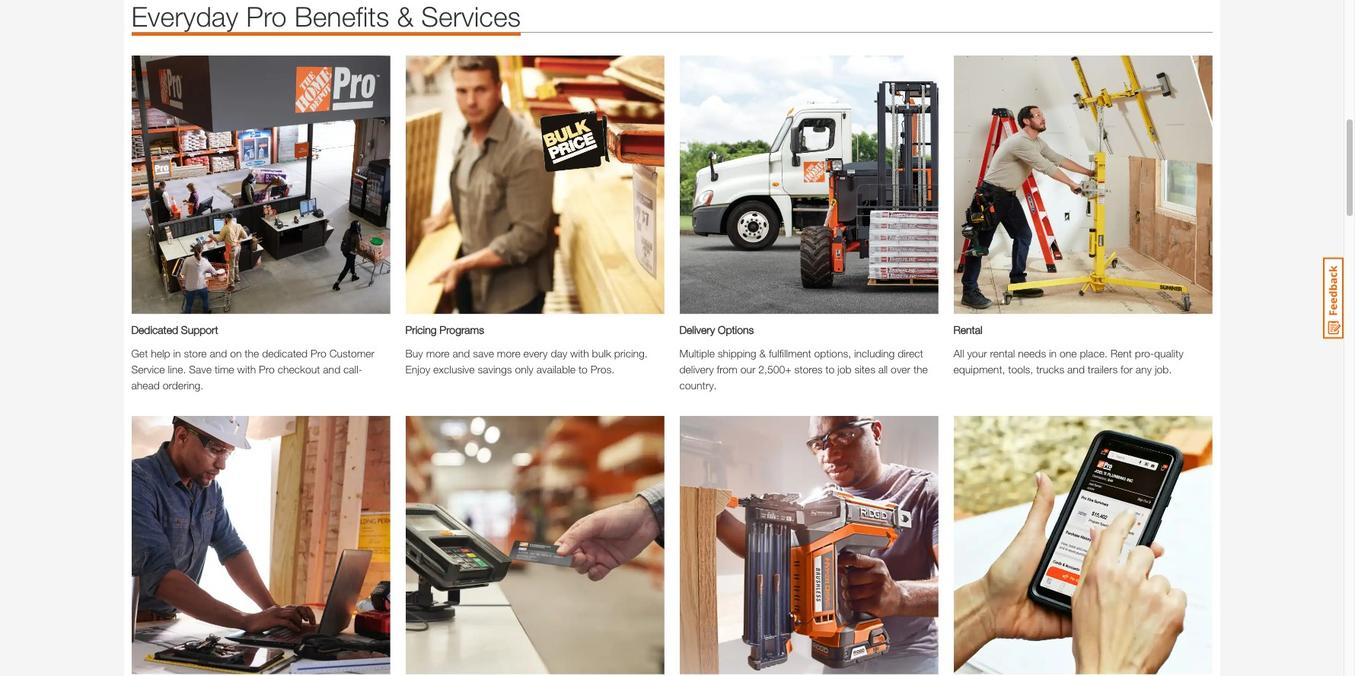 Task type: describe. For each thing, give the bounding box(es) containing it.
from
[[717, 363, 738, 376]]

and left call-
[[323, 363, 340, 376]]

tools,
[[1008, 363, 1033, 376]]

save
[[189, 363, 212, 376]]

savings
[[478, 363, 512, 376]]

place.
[[1080, 347, 1108, 360]]

time
[[215, 363, 234, 376]]

in inside all your rental needs in one place. rent pro-quality equipment, tools, trucks and trailers for any job.
[[1049, 347, 1057, 360]]

only
[[515, 363, 534, 376]]

sites
[[855, 363, 875, 376]]

the inside get help in store and on the dedicated pro customer service line. save time with pro checkout and call- ahead ordering.
[[245, 347, 259, 360]]

1 horizontal spatial pro
[[311, 347, 326, 360]]

day
[[551, 347, 567, 360]]

enjoy
[[405, 363, 430, 376]]

a pro uses a laptop on a job site. image
[[131, 416, 390, 675]]

a pro adjusts a drywall lift. image
[[954, 55, 1212, 314]]

job
[[838, 363, 852, 376]]

pricing programs link
[[405, 322, 664, 338]]

exclusive
[[433, 363, 475, 376]]

support
[[181, 323, 218, 336]]

service
[[131, 363, 165, 376]]

to inside multiple shipping & fulfillment options, including direct delivery from our 2,500+ stores to job sites all over the country.
[[826, 363, 835, 376]]

any
[[1136, 363, 1152, 376]]

pros.
[[591, 363, 615, 376]]

bulk
[[592, 347, 611, 360]]

options,
[[814, 347, 851, 360]]

in inside get help in store and on the dedicated pro customer service line. save time with pro checkout and call- ahead ordering.
[[173, 347, 181, 360]]

all
[[954, 347, 964, 360]]

rental
[[990, 347, 1015, 360]]

store
[[184, 347, 207, 360]]

rental link
[[954, 322, 1212, 338]]

feedback link image
[[1323, 257, 1344, 340]]

the inside multiple shipping & fulfillment options, including direct delivery from our 2,500+ stores to job sites all over the country.
[[914, 363, 928, 376]]

buy
[[405, 347, 423, 360]]

including
[[854, 347, 895, 360]]

2,500+
[[759, 363, 792, 376]]

every
[[524, 347, 548, 360]]

all
[[878, 363, 888, 376]]

get
[[131, 347, 148, 360]]

a forklift loads materials onto a home depot delivery truck. image
[[680, 55, 938, 314]]

save
[[473, 347, 494, 360]]

for
[[1121, 363, 1133, 376]]

pro-
[[1135, 347, 1154, 360]]

buy more and save more every day with bulk pricing. enjoy exclusive savings only available to pros.
[[405, 347, 648, 376]]

1 more from the left
[[426, 347, 450, 360]]

line.
[[168, 363, 186, 376]]

fulfillment
[[769, 347, 811, 360]]

help
[[151, 347, 170, 360]]

dedicated support
[[131, 323, 218, 336]]

delivery options link
[[680, 322, 938, 338]]

shipping
[[718, 347, 757, 360]]



Task type: locate. For each thing, give the bounding box(es) containing it.
rental
[[954, 323, 983, 336]]

pricing programs
[[405, 323, 484, 336]]

0 horizontal spatial the
[[245, 347, 259, 360]]

0 vertical spatial the
[[245, 347, 259, 360]]

2 more from the left
[[497, 347, 521, 360]]

0 horizontal spatial more
[[426, 347, 450, 360]]

with down on
[[237, 363, 256, 376]]

pro
[[311, 347, 326, 360], [259, 363, 275, 376]]

and inside buy more and save more every day with bulk pricing. enjoy exclusive savings only available to pros.
[[453, 347, 470, 360]]

&
[[759, 347, 766, 360]]

more up savings
[[497, 347, 521, 360]]

and inside all your rental needs in one place. rent pro-quality equipment, tools, trucks and trailers for any job.
[[1068, 363, 1085, 376]]

pro down "dedicated"
[[259, 363, 275, 376]]

1 horizontal spatial with
[[570, 347, 589, 360]]

a pro uses the home depot pro xtra app. image
[[954, 416, 1212, 675]]

dedicated support link
[[131, 322, 390, 338]]

quality
[[1154, 347, 1184, 360]]

and down one
[[1068, 363, 1085, 376]]

rent
[[1111, 347, 1132, 360]]

delivery options
[[680, 323, 754, 336]]

1 horizontal spatial in
[[1049, 347, 1057, 360]]

0 horizontal spatial in
[[173, 347, 181, 360]]

delivery
[[680, 323, 715, 336]]

available
[[537, 363, 576, 376]]

a customer pays with a credit card at a home depot store. image
[[405, 416, 664, 675]]

a pro uses a brad nailer. image
[[680, 416, 938, 675]]

job.
[[1155, 363, 1172, 376]]

1 horizontal spatial the
[[914, 363, 928, 376]]

multiple
[[680, 347, 715, 360]]

1 vertical spatial the
[[914, 363, 928, 376]]

on
[[230, 347, 242, 360]]

pricing
[[405, 323, 437, 336]]

with inside buy more and save more every day with bulk pricing. enjoy exclusive savings only available to pros.
[[570, 347, 589, 360]]

programs
[[440, 323, 484, 336]]

stores
[[795, 363, 823, 376]]

1 to from the left
[[579, 363, 588, 376]]

pricing.
[[614, 347, 648, 360]]

2 in from the left
[[1049, 347, 1057, 360]]

in
[[173, 347, 181, 360], [1049, 347, 1057, 360]]

options
[[718, 323, 754, 336]]

1 horizontal spatial more
[[497, 347, 521, 360]]

trucks
[[1036, 363, 1065, 376]]

one
[[1060, 347, 1077, 360]]

our
[[741, 363, 756, 376]]

get help in store and on the dedicated pro customer service line. save time with pro checkout and call- ahead ordering.
[[131, 347, 375, 392]]

0 vertical spatial pro
[[311, 347, 326, 360]]

country.
[[680, 379, 717, 392]]

0 vertical spatial with
[[570, 347, 589, 360]]

to left 'pros.'
[[579, 363, 588, 376]]

0 horizontal spatial with
[[237, 363, 256, 376]]

equipment,
[[954, 363, 1005, 376]]

the
[[245, 347, 259, 360], [914, 363, 928, 376]]

to left job
[[826, 363, 835, 376]]

dedicated
[[262, 347, 308, 360]]

checkout
[[278, 363, 320, 376]]

in left one
[[1049, 347, 1057, 360]]

delivery
[[680, 363, 714, 376]]

and up time
[[210, 347, 227, 360]]

customers visit a home depot pro service desk. image
[[131, 55, 390, 314]]

a pro shops for wood with a bulk price discount. image
[[405, 55, 664, 314]]

to
[[579, 363, 588, 376], [826, 363, 835, 376]]

multiple shipping & fulfillment options, including direct delivery from our 2,500+ stores to job sites all over the country.
[[680, 347, 928, 392]]

call-
[[343, 363, 362, 376]]

direct
[[898, 347, 923, 360]]

2 to from the left
[[826, 363, 835, 376]]

dedicated
[[131, 323, 178, 336]]

to inside buy more and save more every day with bulk pricing. enjoy exclusive savings only available to pros.
[[579, 363, 588, 376]]

1 vertical spatial with
[[237, 363, 256, 376]]

1 vertical spatial pro
[[259, 363, 275, 376]]

with inside get help in store and on the dedicated pro customer service line. save time with pro checkout and call- ahead ordering.
[[237, 363, 256, 376]]

customer
[[329, 347, 375, 360]]

ordering.
[[163, 379, 203, 392]]

with right day
[[570, 347, 589, 360]]

1 in from the left
[[173, 347, 181, 360]]

more up the exclusive
[[426, 347, 450, 360]]

in up line.
[[173, 347, 181, 360]]

your
[[967, 347, 987, 360]]

the right on
[[245, 347, 259, 360]]

all your rental needs in one place. rent pro-quality equipment, tools, trucks and trailers for any job.
[[954, 347, 1184, 376]]

with
[[570, 347, 589, 360], [237, 363, 256, 376]]

1 horizontal spatial to
[[826, 363, 835, 376]]

over
[[891, 363, 911, 376]]

the down direct
[[914, 363, 928, 376]]

and
[[210, 347, 227, 360], [453, 347, 470, 360], [323, 363, 340, 376], [1068, 363, 1085, 376]]

needs
[[1018, 347, 1046, 360]]

more
[[426, 347, 450, 360], [497, 347, 521, 360]]

and up the exclusive
[[453, 347, 470, 360]]

trailers
[[1088, 363, 1118, 376]]

0 horizontal spatial pro
[[259, 363, 275, 376]]

0 horizontal spatial to
[[579, 363, 588, 376]]

pro up checkout
[[311, 347, 326, 360]]

ahead
[[131, 379, 160, 392]]



Task type: vqa. For each thing, say whether or not it's contained in the screenshot.
"94015"
no



